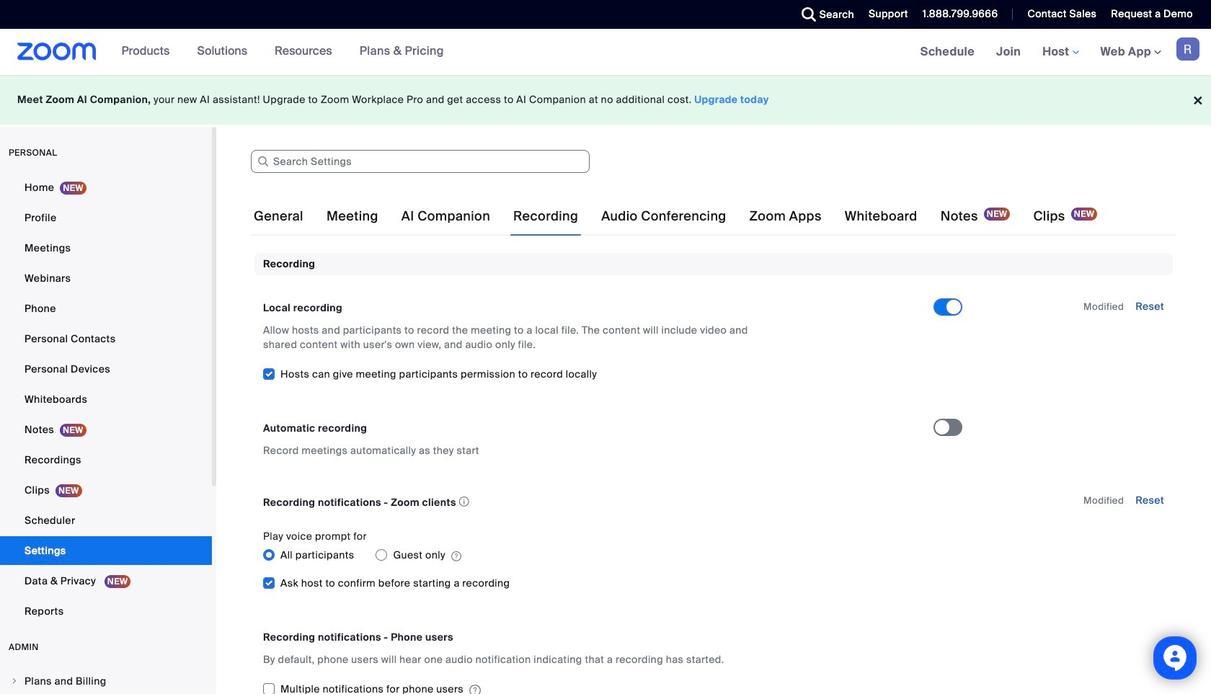 Task type: vqa. For each thing, say whether or not it's contained in the screenshot.
3rd the See from the left
no



Task type: locate. For each thing, give the bounding box(es) containing it.
banner
[[0, 29, 1211, 76]]

application
[[263, 493, 921, 512]]

menu item
[[0, 668, 212, 694]]

option group inside recording element
[[263, 544, 934, 567]]

learn more about guest only image
[[451, 550, 461, 563]]

footer
[[0, 75, 1211, 125]]

tabs of my account settings page tab list
[[251, 196, 1100, 237]]

option group
[[263, 544, 934, 567]]

learn more about multiple notifications for phone users image
[[469, 684, 481, 694]]

product information navigation
[[111, 29, 455, 75]]

meetings navigation
[[910, 29, 1211, 76]]

application inside recording element
[[263, 493, 921, 512]]



Task type: describe. For each thing, give the bounding box(es) containing it.
right image
[[10, 677, 19, 686]]

personal menu menu
[[0, 173, 212, 627]]

recording element
[[255, 253, 1173, 694]]

Search Settings text field
[[251, 150, 590, 173]]

info outline image
[[459, 493, 470, 511]]

zoom logo image
[[17, 43, 96, 61]]

profile picture image
[[1177, 37, 1200, 61]]



